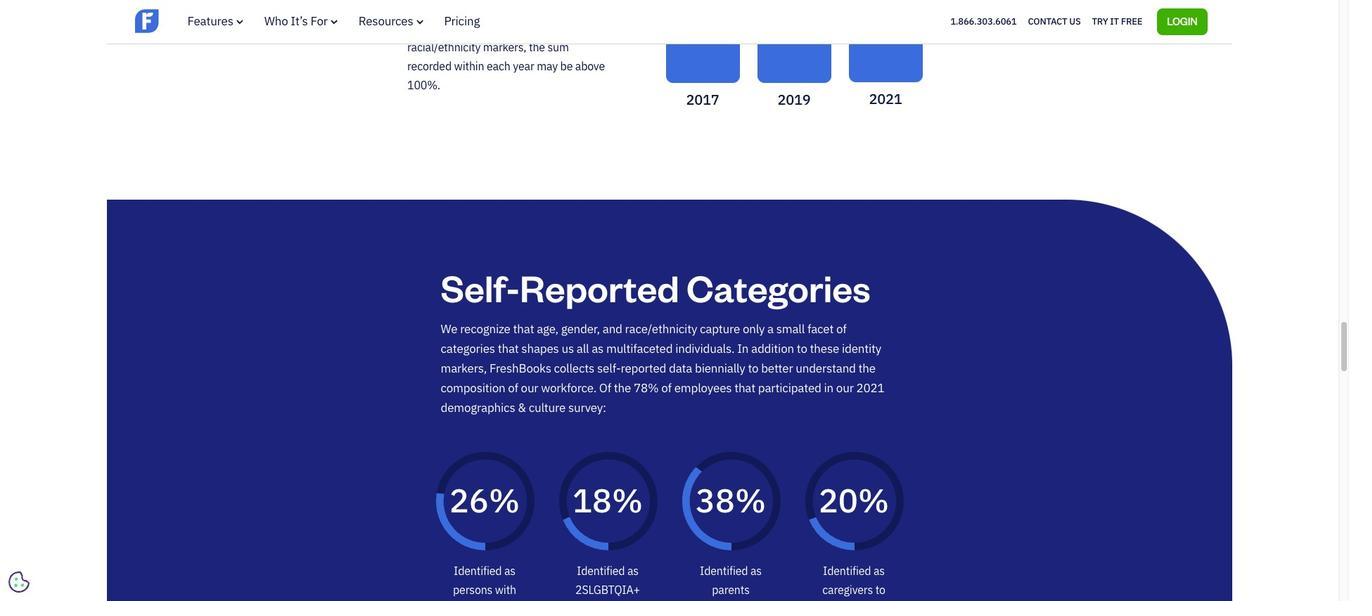 Task type: locate. For each thing, give the bounding box(es) containing it.
0 vertical spatial the
[[859, 361, 876, 376]]

78%
[[634, 381, 659, 396]]

of
[[837, 321, 847, 337], [508, 381, 519, 396], [662, 381, 672, 396]]

as inside identified as parents
[[751, 564, 762, 578]]

0 horizontal spatial of
[[508, 381, 519, 396]]

0 vertical spatial to
[[797, 341, 808, 357]]

categories
[[687, 263, 871, 312]]

0 horizontal spatial the
[[614, 381, 631, 396]]

1 vertical spatial 2021
[[857, 381, 885, 396]]

identified up the 2slgbtqia+
[[577, 564, 625, 578]]

1 horizontal spatial our
[[837, 381, 854, 396]]

identified inside identified as 2slgbtqia+
[[577, 564, 625, 578]]

a
[[768, 321, 774, 337]]

identified for 38%
[[700, 564, 748, 578]]

of down freshbooks
[[508, 381, 519, 396]]

the down the "identity"
[[859, 361, 876, 376]]

identity
[[842, 341, 882, 357]]

who it's for link
[[264, 13, 338, 29]]

2 identified from the left
[[577, 564, 625, 578]]

as inside identified as caregivers t
[[874, 564, 885, 578]]

capture
[[700, 321, 740, 337]]

resources link
[[359, 13, 423, 29]]

4 identified from the left
[[823, 564, 872, 578]]

identified up the persons
[[454, 564, 502, 578]]

as for 20%
[[874, 564, 885, 578]]

self-
[[598, 361, 621, 376]]

reported
[[621, 361, 667, 376]]

recognize
[[460, 321, 511, 337]]

2021
[[869, 90, 903, 107], [857, 381, 885, 396]]

features link
[[188, 13, 243, 29]]

identified for 26%
[[454, 564, 502, 578]]

for
[[311, 13, 328, 29]]

identified for 20%
[[823, 564, 872, 578]]

1 vertical spatial to
[[748, 361, 759, 376]]

gender,
[[561, 321, 600, 337]]

the right "of"
[[614, 381, 631, 396]]

1 horizontal spatial to
[[797, 341, 808, 357]]

it
[[1111, 15, 1120, 27]]

that up freshbooks
[[498, 341, 519, 357]]

composition
[[441, 381, 506, 396]]

as for 26%
[[505, 564, 516, 578]]

as inside identified as 2slgbtqia+
[[628, 564, 639, 578]]

0 horizontal spatial to
[[748, 361, 759, 376]]

the
[[859, 361, 876, 376], [614, 381, 631, 396]]

to down in on the right bottom of the page
[[748, 361, 759, 376]]

who it's for
[[264, 13, 328, 29]]

caregivers
[[823, 583, 873, 598]]

multifaceted
[[607, 341, 673, 357]]

features
[[188, 13, 233, 29]]

38%
[[696, 480, 767, 523]]

in
[[824, 381, 834, 396]]

that left age,
[[513, 321, 534, 337]]

collects
[[554, 361, 595, 376]]

1 our from the left
[[521, 381, 539, 396]]

as inside identified as persons wit
[[505, 564, 516, 578]]

2 vertical spatial that
[[735, 381, 756, 396]]

identified up parents
[[700, 564, 748, 578]]

understand
[[796, 361, 856, 376]]

1 horizontal spatial the
[[859, 361, 876, 376]]

1 vertical spatial the
[[614, 381, 631, 396]]

to
[[797, 341, 808, 357], [748, 361, 759, 376]]

20%
[[819, 480, 890, 523]]

that
[[513, 321, 534, 337], [498, 341, 519, 357], [735, 381, 756, 396]]

our
[[521, 381, 539, 396], [837, 381, 854, 396]]

survey:
[[569, 400, 607, 416]]

markers,
[[441, 361, 487, 376]]

1 identified from the left
[[454, 564, 502, 578]]

3 identified from the left
[[700, 564, 748, 578]]

of right facet at the bottom right
[[837, 321, 847, 337]]

2019
[[778, 90, 811, 108]]

26%
[[450, 480, 520, 523]]

our right 'in'
[[837, 381, 854, 396]]

to left these
[[797, 341, 808, 357]]

0 horizontal spatial our
[[521, 381, 539, 396]]

race/ethnicity
[[625, 321, 698, 337]]

we recognize that age, gender, and race/ethnicity capture only a small facet of categories that shapes us all as multifaceted individuals. in addition to these identity markers, freshbooks collects self-reported data biennially to better understand the composition of our workforce. of the 78% of employees that participated in our 2021 demographics & culture survey:
[[441, 321, 885, 416]]

identified
[[454, 564, 502, 578], [577, 564, 625, 578], [700, 564, 748, 578], [823, 564, 872, 578]]

of right 78%
[[662, 381, 672, 396]]

identified inside identified as parents
[[700, 564, 748, 578]]

18%
[[573, 480, 643, 523]]

identified inside identified as caregivers t
[[823, 564, 872, 578]]

only
[[743, 321, 765, 337]]

identified inside identified as persons wit
[[454, 564, 502, 578]]

that down the biennially
[[735, 381, 756, 396]]

categories
[[441, 341, 495, 357]]

identified up caregivers
[[823, 564, 872, 578]]

as
[[592, 341, 604, 357], [505, 564, 516, 578], [628, 564, 639, 578], [751, 564, 762, 578], [874, 564, 885, 578]]

data
[[669, 361, 693, 376]]

our up &
[[521, 381, 539, 396]]

cookie preferences image
[[8, 572, 30, 593]]



Task type: vqa. For each thing, say whether or not it's contained in the screenshot.
Estimates
no



Task type: describe. For each thing, give the bounding box(es) containing it.
in
[[738, 341, 749, 357]]

parents
[[712, 583, 750, 598]]

who
[[264, 13, 288, 29]]

1 vertical spatial that
[[498, 341, 519, 357]]

login link
[[1158, 8, 1208, 35]]

these
[[810, 341, 840, 357]]

reported
[[520, 263, 680, 312]]

us
[[562, 341, 574, 357]]

contact us link
[[1029, 12, 1081, 31]]

1.866.303.6061
[[951, 15, 1017, 27]]

identified as 2slgbtqia+
[[576, 564, 640, 598]]

participated
[[759, 381, 822, 396]]

2 our from the left
[[837, 381, 854, 396]]

0 vertical spatial 2021
[[869, 90, 903, 107]]

try it free
[[1093, 15, 1143, 27]]

individuals.
[[676, 341, 735, 357]]

employees
[[675, 381, 732, 396]]

2slgbtqia+
[[576, 583, 640, 598]]

as for 18%
[[628, 564, 639, 578]]

pricing link
[[444, 13, 480, 29]]

culture
[[529, 400, 566, 416]]

&
[[518, 400, 526, 416]]

workforce.
[[541, 381, 597, 396]]

cookie consent banner dialog
[[11, 429, 222, 591]]

2017
[[686, 90, 720, 108]]

identified for 18%
[[577, 564, 625, 578]]

1 horizontal spatial of
[[662, 381, 672, 396]]

1.866.303.6061 link
[[951, 15, 1017, 27]]

freshbooks logo image
[[135, 8, 244, 34]]

try
[[1093, 15, 1109, 27]]

persons
[[453, 583, 493, 598]]

all
[[577, 341, 589, 357]]

free
[[1122, 15, 1143, 27]]

contact us
[[1029, 15, 1081, 27]]

we
[[441, 321, 458, 337]]

identified as caregivers t
[[807, 564, 902, 602]]

better
[[762, 361, 794, 376]]

biennially
[[695, 361, 746, 376]]

identified as persons wit
[[453, 564, 517, 602]]

us
[[1070, 15, 1081, 27]]

freshbooks
[[490, 361, 552, 376]]

resources
[[359, 13, 414, 29]]

2021 inside we recognize that age, gender, and race/ethnicity capture only a small facet of categories that shapes us all as multifaceted individuals. in addition to these identity markers, freshbooks collects self-reported data biennially to better understand the composition of our workforce. of the 78% of employees that participated in our 2021 demographics & culture survey:
[[857, 381, 885, 396]]

addition
[[752, 341, 795, 357]]

as inside we recognize that age, gender, and race/ethnicity capture only a small facet of categories that shapes us all as multifaceted individuals. in addition to these identity markers, freshbooks collects self-reported data biennially to better understand the composition of our workforce. of the 78% of employees that participated in our 2021 demographics & culture survey:
[[592, 341, 604, 357]]

2 horizontal spatial of
[[837, 321, 847, 337]]

try it free link
[[1093, 12, 1143, 31]]

self-reported categories
[[441, 263, 871, 312]]

self-
[[441, 263, 520, 312]]

and
[[603, 321, 623, 337]]

login
[[1168, 15, 1198, 27]]

pricing
[[444, 13, 480, 29]]

demographics
[[441, 400, 516, 416]]

contact
[[1029, 15, 1068, 27]]

0 vertical spatial that
[[513, 321, 534, 337]]

small
[[777, 321, 805, 337]]

facet
[[808, 321, 834, 337]]

it's
[[291, 13, 308, 29]]

identified as parents
[[700, 564, 762, 598]]

as for 38%
[[751, 564, 762, 578]]

age,
[[537, 321, 559, 337]]

of
[[600, 381, 612, 396]]

shapes
[[522, 341, 559, 357]]



